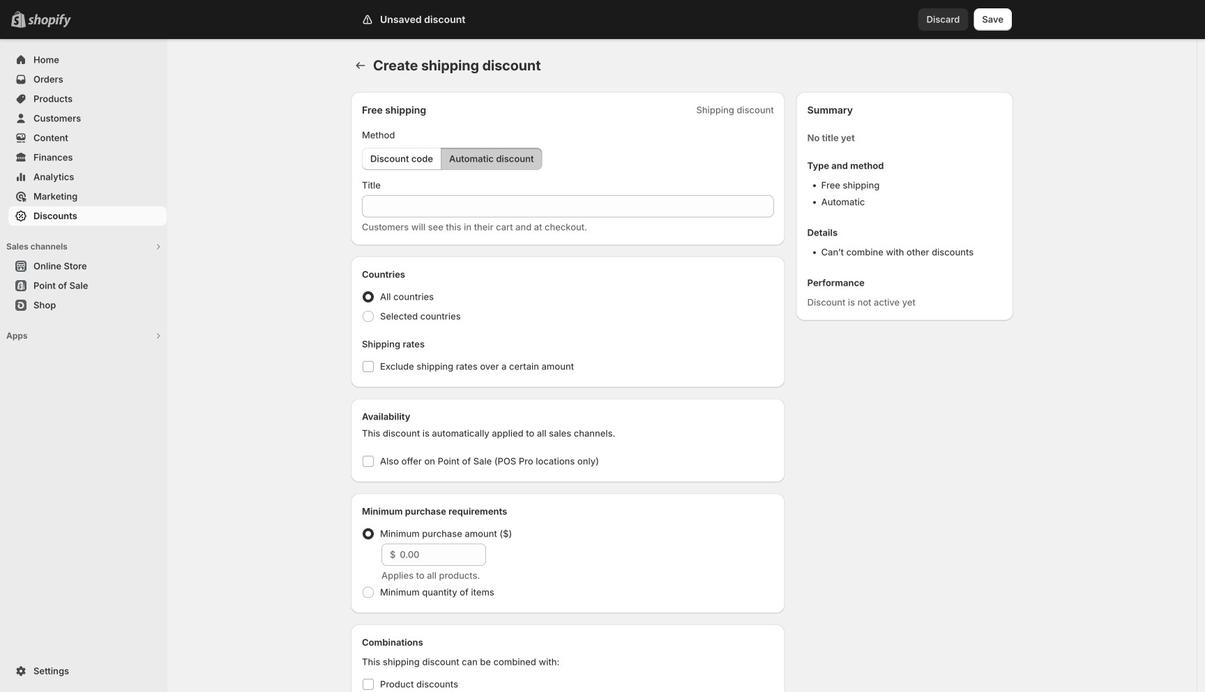 Task type: locate. For each thing, give the bounding box(es) containing it.
None text field
[[362, 195, 774, 218]]

0.00 text field
[[400, 544, 486, 566]]



Task type: describe. For each thing, give the bounding box(es) containing it.
shopify image
[[28, 14, 71, 28]]



Task type: vqa. For each thing, say whether or not it's contained in the screenshot.
the 'Shopify' image
yes



